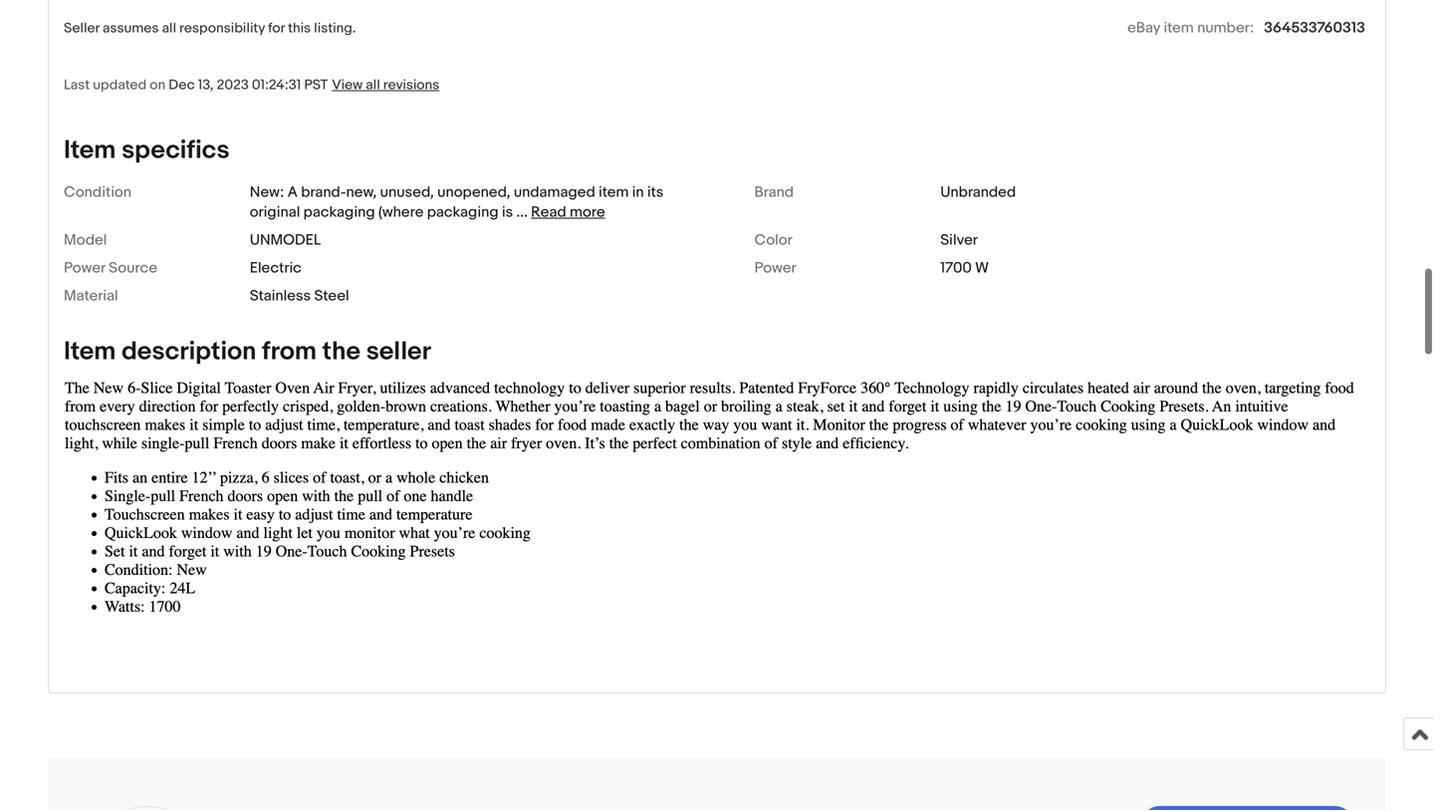 Task type: locate. For each thing, give the bounding box(es) containing it.
item for item specifics
[[64, 135, 116, 166]]

item for item description from the seller
[[64, 336, 116, 367]]

view all revisions link
[[328, 76, 440, 94]]

description
[[122, 336, 256, 367]]

1 vertical spatial item
[[64, 336, 116, 367]]

seller
[[64, 20, 100, 37]]

1 item from the top
[[64, 135, 116, 166]]

0 horizontal spatial packaging
[[304, 203, 375, 221]]

brand-
[[301, 183, 346, 201]]

1 vertical spatial all
[[366, 77, 380, 94]]

1 horizontal spatial power
[[755, 259, 797, 277]]

item down material
[[64, 336, 116, 367]]

view
[[332, 77, 363, 94]]

0 vertical spatial all
[[162, 20, 176, 37]]

power for power source
[[64, 259, 105, 277]]

...
[[517, 203, 528, 221]]

on
[[150, 77, 166, 94]]

specifics
[[122, 135, 230, 166]]

unused,
[[380, 183, 434, 201]]

13,
[[198, 77, 214, 94]]

1 horizontal spatial packaging
[[427, 203, 499, 221]]

packaging down unopened,
[[427, 203, 499, 221]]

0 horizontal spatial all
[[162, 20, 176, 37]]

0 horizontal spatial power
[[64, 259, 105, 277]]

unopened,
[[438, 183, 511, 201]]

01:24:31
[[252, 77, 301, 94]]

its
[[648, 183, 664, 201]]

from
[[262, 336, 317, 367]]

a
[[288, 183, 298, 201]]

1 power from the left
[[64, 259, 105, 277]]

power for power
[[755, 259, 797, 277]]

packaging down brand-
[[304, 203, 375, 221]]

the
[[322, 336, 361, 367]]

number:
[[1198, 19, 1255, 37]]

for
[[268, 20, 285, 37]]

item
[[64, 135, 116, 166], [64, 336, 116, 367]]

power
[[64, 259, 105, 277], [755, 259, 797, 277]]

(where
[[379, 203, 424, 221]]

364533760313
[[1265, 19, 1366, 37]]

this
[[288, 20, 311, 37]]

original
[[250, 203, 300, 221]]

1 vertical spatial item
[[599, 183, 629, 201]]

stainless
[[250, 287, 311, 305]]

item left in
[[599, 183, 629, 201]]

undamaged
[[514, 183, 596, 201]]

responsibility
[[179, 20, 265, 37]]

color
[[755, 231, 793, 249]]

read more
[[531, 203, 606, 221]]

2 power from the left
[[755, 259, 797, 277]]

all right view on the left of page
[[366, 77, 380, 94]]

power source
[[64, 259, 158, 277]]

item up condition
[[64, 135, 116, 166]]

power down color
[[755, 259, 797, 277]]

item
[[1164, 19, 1195, 37], [599, 183, 629, 201]]

assumes
[[103, 20, 159, 37]]

read more button
[[531, 203, 606, 221]]

all right assumes
[[162, 20, 176, 37]]

packaging
[[304, 203, 375, 221], [427, 203, 499, 221]]

last updated on dec 13, 2023 01:24:31 pst view all revisions
[[64, 77, 440, 94]]

new,
[[346, 183, 377, 201]]

ebay
[[1128, 19, 1161, 37]]

item right ebay
[[1164, 19, 1195, 37]]

power down "model"
[[64, 259, 105, 277]]

w
[[976, 259, 990, 277]]

in
[[633, 183, 644, 201]]

0 vertical spatial item
[[1164, 19, 1195, 37]]

2023
[[217, 77, 249, 94]]

2 item from the top
[[64, 336, 116, 367]]

unmodel
[[250, 231, 321, 249]]

0 vertical spatial item
[[64, 135, 116, 166]]

all
[[162, 20, 176, 37], [366, 77, 380, 94]]

0 horizontal spatial item
[[599, 183, 629, 201]]

pst
[[304, 77, 328, 94]]

source
[[109, 259, 158, 277]]



Task type: describe. For each thing, give the bounding box(es) containing it.
new: a brand-new, unused, unopened, undamaged item in its original packaging (where packaging is ...
[[250, 183, 664, 221]]

is
[[502, 203, 513, 221]]

model
[[64, 231, 107, 249]]

1 horizontal spatial item
[[1164, 19, 1195, 37]]

1700 w
[[941, 259, 990, 277]]

1 packaging from the left
[[304, 203, 375, 221]]

material
[[64, 287, 118, 305]]

seller assumes all responsibility for this listing.
[[64, 20, 356, 37]]

1 horizontal spatial all
[[366, 77, 380, 94]]

2 packaging from the left
[[427, 203, 499, 221]]

stainless steel
[[250, 287, 349, 305]]

brand
[[755, 183, 794, 201]]

seller
[[366, 336, 431, 367]]

item description from the seller
[[64, 336, 431, 367]]

1700
[[941, 259, 972, 277]]

revisions
[[383, 77, 440, 94]]

steel
[[314, 287, 349, 305]]

dec
[[169, 77, 195, 94]]

unbranded
[[941, 183, 1017, 201]]

updated
[[93, 77, 147, 94]]

ebay item number: 364533760313
[[1128, 19, 1366, 37]]

condition
[[64, 183, 132, 201]]

silver
[[941, 231, 979, 249]]

item inside "new: a brand-new, unused, unopened, undamaged item in its original packaging (where packaging is ..."
[[599, 183, 629, 201]]

read
[[531, 203, 567, 221]]

listing.
[[314, 20, 356, 37]]

electric
[[250, 259, 302, 277]]

last
[[64, 77, 90, 94]]

item specifics
[[64, 135, 230, 166]]

more
[[570, 203, 606, 221]]

new:
[[250, 183, 284, 201]]



Task type: vqa. For each thing, say whether or not it's contained in the screenshot.
Packaging to the left
yes



